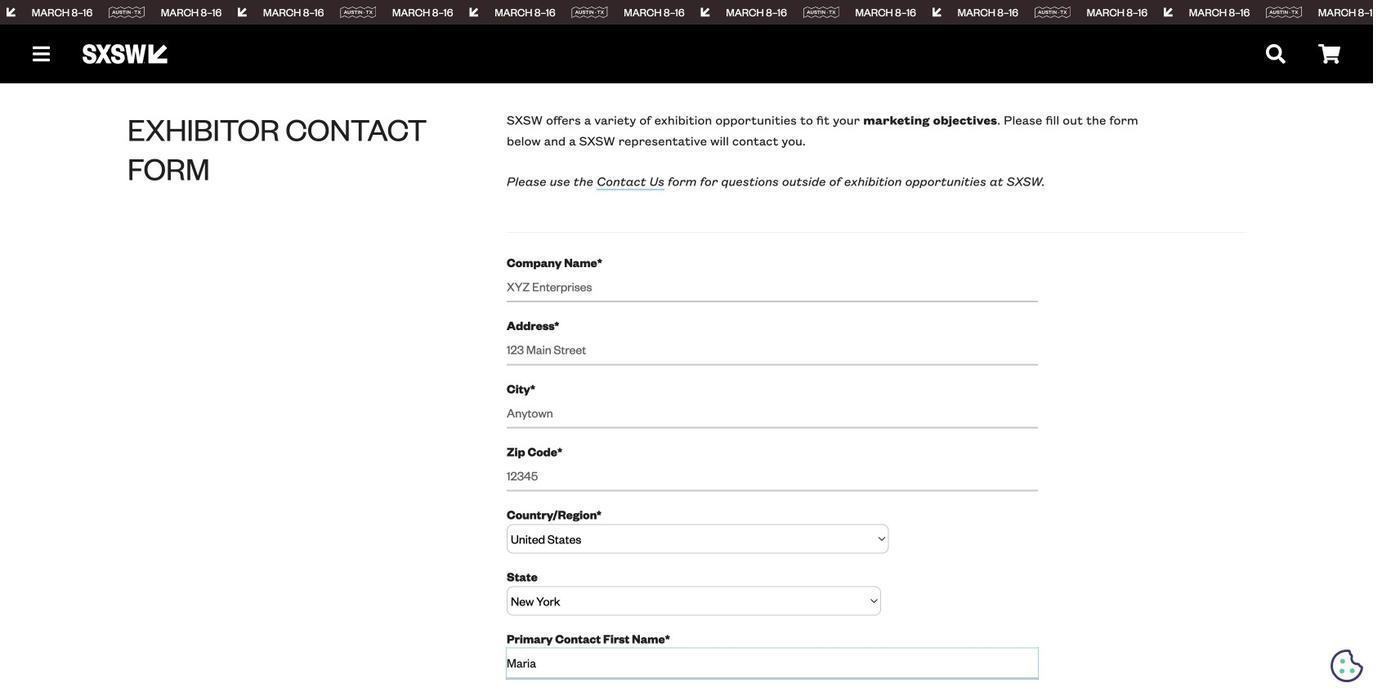 Task type: describe. For each thing, give the bounding box(es) containing it.
toggle site navigation image
[[33, 44, 50, 64]]

sxsw image
[[83, 44, 167, 64]]



Task type: locate. For each thing, give the bounding box(es) containing it.
None text field
[[507, 272, 1039, 303], [507, 335, 1039, 366], [507, 649, 1039, 679], [507, 272, 1039, 303], [507, 335, 1039, 366], [507, 649, 1039, 679]]

None text field
[[507, 398, 1039, 429], [507, 462, 1039, 492], [507, 398, 1039, 429], [507, 462, 1039, 492]]

toggle site search image
[[1267, 44, 1286, 64]]

dialog
[[0, 0, 1374, 693]]

cookie preferences image
[[1331, 650, 1364, 683]]



